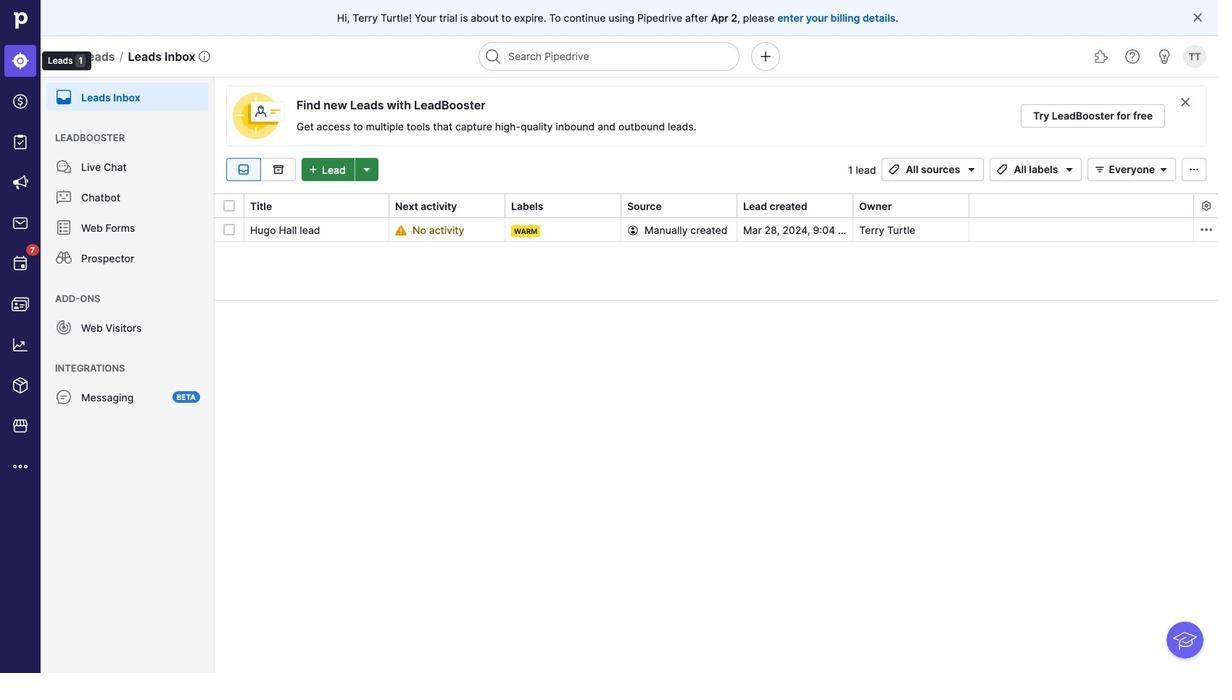 Task type: describe. For each thing, give the bounding box(es) containing it.
knowledge center bot, also known as kc bot is an onboarding assistant that allows you to see the list of onboarding items in one place for quick and easy reference. this improves your in-app experience. image
[[1167, 623, 1204, 659]]

color primary image inside add lead element
[[305, 164, 322, 176]]

marketplace image
[[12, 418, 29, 435]]

archive image
[[269, 164, 287, 176]]

inbox image
[[235, 164, 252, 176]]

info image
[[198, 51, 210, 62]]

color secondary image
[[1198, 221, 1215, 239]]

0 vertical spatial color secondary image
[[1180, 96, 1192, 108]]

products image
[[12, 377, 29, 395]]

campaigns image
[[12, 174, 29, 192]]

home image
[[9, 9, 31, 31]]

add lead element
[[302, 158, 378, 181]]

sales assistant image
[[1156, 48, 1174, 65]]

contacts image
[[12, 296, 29, 313]]



Task type: locate. For each thing, give the bounding box(es) containing it.
color undefined image down menu toggle 'icon'
[[55, 88, 73, 106]]

2 color undefined image from the top
[[55, 219, 73, 236]]

menu toggle image
[[55, 48, 73, 65]]

1 vertical spatial color undefined image
[[55, 219, 73, 236]]

insights image
[[12, 337, 29, 354]]

quick add image
[[757, 48, 775, 65]]

1 vertical spatial color secondary image
[[1201, 200, 1212, 212]]

color undefined image right sales inbox image
[[55, 219, 73, 236]]

deals image
[[12, 93, 29, 110]]

color primary image
[[1193, 12, 1204, 23], [1062, 164, 1079, 176], [223, 200, 235, 212], [223, 224, 235, 236]]

color undefined image
[[55, 88, 73, 106], [55, 219, 73, 236]]

add lead options image
[[358, 164, 376, 176]]

0 vertical spatial color undefined image
[[55, 88, 73, 106]]

sales inbox image
[[12, 215, 29, 232]]

menu
[[0, 0, 91, 674], [41, 77, 215, 674]]

color secondary image
[[1180, 96, 1192, 108], [1201, 200, 1212, 212]]

color warning image
[[395, 225, 407, 236]]

more image
[[12, 458, 29, 476]]

color undefined image
[[55, 158, 73, 176], [55, 189, 73, 206], [55, 250, 73, 267], [12, 255, 29, 273], [55, 319, 73, 337], [55, 389, 73, 406]]

Search Pipedrive field
[[479, 42, 740, 71]]

color primary image
[[305, 164, 322, 176], [886, 164, 903, 176], [964, 164, 981, 176], [994, 164, 1011, 176], [1092, 164, 1109, 176], [1156, 164, 1173, 176], [1186, 164, 1203, 176], [627, 225, 639, 236]]

0 horizontal spatial color secondary image
[[1180, 96, 1192, 108]]

1 color undefined image from the top
[[55, 88, 73, 106]]

1 horizontal spatial color secondary image
[[1201, 200, 1212, 212]]

leads image
[[12, 52, 29, 70]]

projects image
[[12, 133, 29, 151]]

row
[[215, 218, 1219, 244]]

grid
[[215, 193, 1219, 674]]

menu item
[[0, 41, 41, 81], [41, 77, 215, 112]]

quick help image
[[1124, 48, 1142, 65]]



Task type: vqa. For each thing, say whether or not it's contained in the screenshot.
color undefined icon to the top
yes



